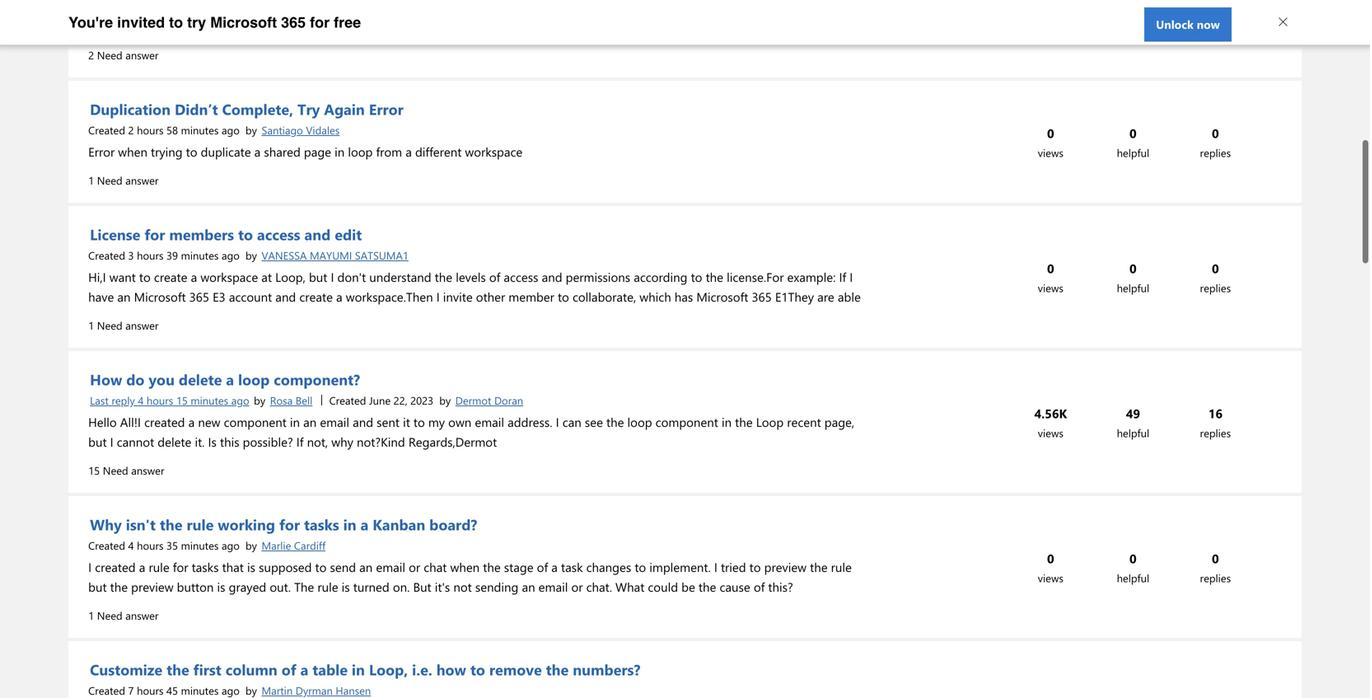 Task type: vqa. For each thing, say whether or not it's contained in the screenshot.
go
no



Task type: locate. For each thing, give the bounding box(es) containing it.
created down why
[[88, 538, 125, 553]]

implement.
[[650, 559, 711, 575]]

0 vertical spatial error
[[369, 99, 404, 119]]

loop,
[[275, 269, 306, 285], [369, 659, 408, 679]]

a up ago
[[226, 369, 234, 389]]

1 vertical spatial is
[[208, 433, 217, 450]]

1 helpful from the top
[[1117, 10, 1150, 25]]

2 horizontal spatial create
[[299, 288, 333, 305]]

answer down trying
[[125, 173, 159, 187]]

email up why
[[320, 414, 349, 430]]

1 vertical spatial account
[[88, 328, 131, 344]]

0 horizontal spatial component
[[224, 414, 287, 430]]

0 replies
[[1200, 125, 1231, 160], [1200, 260, 1231, 295], [1200, 550, 1231, 585]]

0 horizontal spatial which
[[388, 0, 420, 15]]

when left trying
[[118, 143, 147, 160]]

1 up customize
[[88, 608, 94, 623]]

365 left e3 at the top left of page
[[189, 288, 209, 305]]

but
[[730, 0, 749, 15], [309, 269, 327, 285], [88, 433, 107, 450], [88, 579, 107, 595]]

1 vertical spatial if
[[297, 433, 304, 450]]

there is a plethora of ways to create loop components which won't show up in your loop workspaces or in office.com but will continue to exist without any direct way to delete them. is there any official plan to fix this?[moved from other/for business/other]
[[88, 0, 864, 35]]

there
[[313, 18, 342, 35]]

in inside license for members to access and edit created 3 hours 39 minutes ago                  by vanessa mayumi satsuma1 hi,i want to create a workspace at loop, but i don't understand the levels of access and permissions according to the license.for example: if i have an microsoft 365 e3 account and create a workspace.then i invite other member to collaborate, which has microsoft 365 e1they are able to add and edit pages in this workspace?also, can i share the link of a workspace for everyone to view the content, regardless of which license account they have?
[[212, 308, 222, 325]]

hours right 3
[[137, 248, 164, 262]]

2
[[88, 48, 94, 62], [128, 123, 134, 137]]

1 vertical spatial which
[[640, 288, 671, 305]]

2 vertical spatial 0 helpful
[[1117, 550, 1150, 585]]

tried
[[721, 559, 746, 575]]

2 0 helpful element from the top
[[1093, 123, 1175, 163]]

to right members
[[238, 224, 253, 244]]

why
[[332, 433, 353, 450]]

microsoft up regardless
[[697, 288, 749, 305]]

answer up customize
[[125, 608, 159, 623]]

365
[[281, 14, 306, 31], [189, 288, 209, 305], [752, 288, 772, 305]]

my
[[428, 414, 445, 430]]

0 vertical spatial account
[[229, 288, 272, 305]]

created inside why isn't the rule working for tasks in a kanban board? created 4 hours 35 minutes ago                  by marlie cardiff i created a rule for tasks that is supposed to send an email or chat when the stage of a task changes to implement. i tried to preview the rule but the preview button is grayed out. the rule is turned on. but it's not sending an email or chat. what could be the cause of this?
[[88, 538, 125, 553]]

minutes inside license for members to access and edit created 3 hours 39 minutes ago                  by vanessa mayumi satsuma1 hi,i want to create a workspace at loop, but i don't understand the levels of access and permissions according to the license.for example: if i have an microsoft 365 e3 account and create a workspace.then i invite other member to collaborate, which has microsoft 365 e1they are able to add and edit pages in this workspace?also, can i share the link of a workspace for everyone to view the content, regardless of which license account they have?
[[181, 248, 219, 262]]

changes
[[586, 559, 631, 575]]

1 need answer down trying
[[88, 173, 159, 187]]

4 views from the top
[[1038, 571, 1064, 585]]

by down duplication didn't complete, try again error link
[[246, 123, 257, 137]]

2 vertical spatial 0 replies
[[1200, 550, 1231, 585]]

which inside there is a plethora of ways to create loop components which won't show up in your loop workspaces or in office.com but will continue to exist without any direct way to delete them. is there any official plan to fix this?[moved from other/for business/other]
[[388, 0, 420, 15]]

1 vertical spatial workspace
[[201, 269, 258, 285]]

0 horizontal spatial is
[[208, 433, 217, 450]]

1 need answer down have
[[88, 318, 159, 333]]

1 component from the left
[[224, 414, 287, 430]]

this down new
[[220, 433, 239, 450]]

2 0 helpful from the top
[[1117, 260, 1150, 295]]

but inside there is a plethora of ways to create loop components which won't show up in your loop workspaces or in office.com but will continue to exist without any direct way to delete them. is there any official plan to fix this?[moved from other/for business/other]
[[730, 0, 749, 15]]

delete inside there is a plethora of ways to create loop components which won't show up in your loop workspaces or in office.com but will continue to exist without any direct way to delete them. is there any official plan to fix this?[moved from other/for business/other]
[[230, 18, 263, 35]]

4 down isn't
[[128, 538, 134, 553]]

39
[[167, 248, 178, 262]]

create up 'workspace?also,'
[[299, 288, 333, 305]]

0 vertical spatial can
[[340, 308, 359, 325]]

plan
[[407, 18, 430, 35]]

created down last reply 4 hours 15 minutes ago link
[[144, 414, 185, 430]]

board?
[[430, 514, 477, 534]]

0 vertical spatial created
[[144, 414, 185, 430]]

if left 'not,'
[[297, 433, 304, 450]]

answer for didn't
[[125, 173, 159, 187]]

i down "hello"
[[110, 433, 113, 450]]

ago
[[231, 393, 249, 408]]

minutes down members
[[181, 248, 219, 262]]

created down duplication
[[88, 123, 125, 137]]

of up way on the left top of page
[[193, 0, 204, 15]]

3 1 need answer from the top
[[88, 608, 159, 623]]

stage
[[504, 559, 534, 575]]

for down member
[[531, 308, 546, 325]]

an inside license for members to access and edit created 3 hours 39 minutes ago                  by vanessa mayumi satsuma1 hi,i want to create a workspace at loop, but i don't understand the levels of access and permissions according to the license.for example: if i have an microsoft 365 e3 account and create a workspace.then i invite other member to collaborate, which has microsoft 365 e1they are able to add and edit pages in this workspace?also, can i share the link of a workspace for everyone to view the content, regardless of which license account they have?
[[117, 288, 131, 305]]

2 horizontal spatial or
[[642, 0, 654, 15]]

1 vertical spatial 0 views element
[[1010, 258, 1093, 298]]

1 vertical spatial delete
[[179, 369, 222, 389]]

to down the collaborate,
[[603, 308, 614, 325]]

0 vertical spatial when
[[118, 143, 147, 160]]

i right address.
[[556, 414, 559, 430]]

this down e3 at the top left of page
[[225, 308, 244, 325]]

preview left button
[[131, 579, 174, 595]]

15 need answer
[[88, 463, 164, 478]]

1 1 from the top
[[88, 173, 94, 187]]

minutes
[[181, 123, 219, 137], [181, 248, 219, 262], [191, 393, 228, 408], [181, 538, 219, 553], [181, 683, 219, 698]]

0 horizontal spatial tasks
[[192, 559, 219, 575]]

understand
[[369, 269, 431, 285]]

to right the tried
[[750, 559, 761, 575]]

by down working
[[246, 538, 257, 553]]

1 0 views from the top
[[1038, 125, 1064, 160]]

is
[[301, 18, 310, 35], [208, 433, 217, 450]]

views for how do you delete a loop component?
[[1038, 426, 1064, 440]]

1 horizontal spatial access
[[504, 269, 539, 285]]

a left task at the bottom left of the page
[[552, 559, 558, 575]]

3 1 from the top
[[88, 608, 94, 623]]

plethora
[[144, 0, 189, 15]]

is inside there is a plethora of ways to create loop components which won't show up in your loop workspaces or in office.com but will continue to exist without any direct way to delete them. is there any official plan to fix this?[moved from other/for business/other]
[[301, 18, 310, 35]]

1 vertical spatial 0 replies element
[[1175, 258, 1257, 298]]

created right |
[[329, 393, 366, 408]]

1 vertical spatial 1 need answer
[[88, 318, 159, 333]]

levels
[[456, 269, 486, 285]]

0 horizontal spatial or
[[409, 559, 420, 575]]

4 right 'reply'
[[138, 393, 144, 408]]

created inside why isn't the rule working for tasks in a kanban board? created 4 hours 35 minutes ago                  by marlie cardiff i created a rule for tasks that is supposed to send an email or chat when the stage of a task changes to implement. i tried to preview the rule but the preview button is grayed out. the rule is turned on. but it's not sending an email or chat. what could be the cause of this?
[[95, 559, 136, 575]]

by inside license for members to access and edit created 3 hours 39 minutes ago                  by vanessa mayumi satsuma1 hi,i want to create a workspace at loop, but i don't understand the levels of access and permissions according to the license.for example: if i have an microsoft 365 e3 account and create a workspace.then i invite other member to collaborate, which has microsoft 365 e1they are able to add and edit pages in this workspace?also, can i share the link of a workspace for everyone to view the content, regardless of which license account they have?
[[246, 248, 257, 262]]

need down have
[[97, 318, 123, 333]]

hours down you
[[147, 393, 173, 408]]

to inside customize the first column of a table in loop, i.e. how to remove the numbers? created 7 hours 45 minutes ago                  by martin dyrman hansen
[[470, 659, 485, 679]]

want
[[109, 269, 136, 285]]

1 for license for members to access and edit
[[88, 318, 94, 333]]

1 0 views element from the top
[[1010, 123, 1093, 163]]

any left direct
[[133, 18, 153, 35]]

1 vertical spatial 4
[[128, 538, 134, 553]]

don't
[[338, 269, 366, 285]]

official
[[368, 18, 404, 35]]

of right link
[[446, 308, 457, 325]]

supposed
[[259, 559, 312, 575]]

0 vertical spatial create
[[252, 0, 285, 15]]

possible?
[[243, 433, 293, 450]]

0 horizontal spatial account
[[88, 328, 131, 344]]

1 horizontal spatial which
[[640, 288, 671, 305]]

in inside customize the first column of a table in loop, i.e. how to remove the numbers? created 7 hours 45 minutes ago                  by martin dyrman hansen
[[352, 659, 365, 679]]

1 0 replies element from the top
[[1175, 123, 1257, 163]]

add
[[103, 308, 124, 325]]

0 horizontal spatial 15
[[88, 463, 100, 478]]

1 vertical spatial 0 views
[[1038, 260, 1064, 295]]

3 helpful from the top
[[1117, 281, 1150, 295]]

views inside 4.56k views
[[1038, 426, 1064, 440]]

3 replies element
[[1175, 0, 1257, 28]]

for
[[310, 14, 330, 31], [145, 224, 165, 244], [531, 308, 546, 325], [279, 514, 300, 534], [173, 559, 188, 575]]

7
[[128, 683, 134, 698]]

0 vertical spatial is
[[301, 18, 310, 35]]

2 vertical spatial create
[[299, 288, 333, 305]]

create up them.
[[252, 0, 285, 15]]

you're
[[69, 14, 113, 31]]

page,
[[825, 414, 855, 430]]

0 replies element
[[1175, 123, 1257, 163], [1175, 258, 1257, 298], [1175, 548, 1257, 588]]

loop right page
[[348, 143, 373, 160]]

1 vertical spatial 2
[[128, 123, 134, 137]]

2 vertical spatial 1 need answer
[[88, 608, 159, 623]]

tasks up button
[[192, 559, 219, 575]]

2 replies from the top
[[1200, 145, 1231, 160]]

1 0 replies from the top
[[1200, 125, 1231, 160]]

0 horizontal spatial if
[[297, 433, 304, 450]]

0 helpful element for why isn't the rule working for tasks in a kanban board?
[[1093, 548, 1175, 588]]

which down according
[[640, 288, 671, 305]]

1 horizontal spatial preview
[[764, 559, 807, 575]]

3 0 helpful element from the top
[[1093, 258, 1175, 298]]

1 vertical spatial when
[[450, 559, 480, 575]]

helpful
[[1117, 10, 1150, 25], [1117, 145, 1150, 160], [1117, 281, 1150, 295], [1117, 426, 1150, 440], [1117, 571, 1150, 585]]

email down dermot doran link
[[475, 414, 504, 430]]

loop, inside customize the first column of a table in loop, i.e. how to remove the numbers? created 7 hours 45 minutes ago                  by martin dyrman hansen
[[369, 659, 408, 679]]

2 vertical spatial 0 views element
[[1010, 548, 1093, 588]]

0 horizontal spatial created
[[95, 559, 136, 575]]

1 horizontal spatial component
[[656, 414, 719, 430]]

doran
[[494, 393, 523, 408]]

4.56k views
[[1035, 405, 1067, 440]]

1 vertical spatial can
[[563, 414, 582, 430]]

0 helpful element for license for members to access and edit
[[1093, 258, 1175, 298]]

which down e1they
[[788, 308, 820, 325]]

3 0 replies element from the top
[[1175, 548, 1257, 588]]

account down at on the top left of page
[[229, 288, 272, 305]]

in inside duplication didn't complete, try again error created 2 hours 58 minutes ago                  by santiago vidales error when trying to duplicate a shared page in loop from a different workspace
[[335, 143, 345, 160]]

1 vertical spatial created
[[95, 559, 136, 575]]

workspace.then
[[346, 288, 433, 305]]

58
[[167, 123, 178, 137]]

1 horizontal spatial any
[[345, 18, 364, 35]]

1 horizontal spatial can
[[563, 414, 582, 430]]

2 0 replies element from the top
[[1175, 258, 1257, 298]]

turned
[[353, 579, 390, 595]]

1 vertical spatial 1
[[88, 318, 94, 333]]

1 views from the top
[[1038, 145, 1064, 160]]

2 vertical spatial 0 views
[[1038, 550, 1064, 585]]

0 vertical spatial 4
[[138, 393, 144, 408]]

3 views from the top
[[1038, 426, 1064, 440]]

an inside how do you delete a loop component? last reply 4 hours 15 minutes ago by rosa bell | created june 22, 2023                  by dermot doran hello all!i created a new component in an email and sent it to my own email address. i can see the loop component in the loop recent page, but i cannot delete it. is this possible? if not, why not?kind regards,dermot
[[303, 414, 317, 430]]

0 vertical spatial 1 need answer
[[88, 173, 159, 187]]

1 horizontal spatial 2
[[128, 123, 134, 137]]

0 horizontal spatial from
[[376, 143, 402, 160]]

answer down invited
[[125, 48, 159, 62]]

replies
[[1200, 10, 1231, 25], [1200, 145, 1231, 160], [1200, 281, 1231, 295], [1200, 426, 1231, 440], [1200, 571, 1231, 585]]

this?
[[768, 579, 793, 595]]

them.
[[267, 18, 298, 35]]

a inside there is a plethora of ways to create loop components which won't show up in your loop workspaces or in office.com but will continue to exist without any direct way to delete them. is there any official plan to fix this?[moved from other/for business/other]
[[134, 0, 140, 15]]

0 for 0 views element for why isn't the rule working for tasks in a kanban board?
[[1047, 550, 1055, 567]]

need down without
[[97, 48, 123, 62]]

way
[[190, 18, 211, 35]]

members
[[169, 224, 234, 244]]

3 0 replies from the top
[[1200, 550, 1231, 585]]

not?kind
[[357, 433, 405, 450]]

4 0 helpful element from the top
[[1093, 548, 1175, 588]]

could
[[648, 579, 678, 595]]

1 vertical spatial preview
[[131, 579, 174, 595]]

for down 35
[[173, 559, 188, 575]]

1 horizontal spatial edit
[[335, 224, 362, 244]]

2 1 from the top
[[88, 318, 94, 333]]

1 horizontal spatial loop,
[[369, 659, 408, 679]]

minutes inside duplication didn't complete, try again error created 2 hours 58 minutes ago                  by santiago vidales error when trying to duplicate a shared page in loop from a different workspace
[[181, 123, 219, 137]]

2 vertical spatial 0 replies element
[[1175, 548, 1257, 588]]

show
[[457, 0, 485, 15]]

1
[[88, 173, 94, 187], [88, 318, 94, 333], [88, 608, 94, 623]]

won't
[[423, 0, 454, 15]]

need up customize
[[97, 608, 123, 623]]

0 vertical spatial loop,
[[275, 269, 306, 285]]

3 0 views from the top
[[1038, 550, 1064, 585]]

0 replies element for license for members to access and edit
[[1175, 258, 1257, 298]]

0 replies element for duplication didn't complete, try again error
[[1175, 123, 1257, 163]]

is inside there is a plethora of ways to create loop components which won't show up in your loop workspaces or in office.com but will continue to exist without any direct way to delete them. is there any official plan to fix this?[moved from other/for business/other]
[[122, 0, 131, 15]]

answer
[[125, 48, 159, 62], [125, 173, 159, 187], [125, 318, 159, 333], [131, 463, 164, 478], [125, 608, 159, 623]]

an up turned
[[359, 559, 373, 575]]

0 vertical spatial delete
[[230, 18, 263, 35]]

3 0 helpful from the top
[[1117, 550, 1150, 585]]

without
[[88, 18, 130, 35]]

of down e1they
[[774, 308, 785, 325]]

0 vertical spatial or
[[642, 0, 654, 15]]

0 vertical spatial 0 helpful
[[1117, 125, 1150, 160]]

why isn't the rule working for tasks in a kanban board? created 4 hours 35 minutes ago                  by marlie cardiff i created a rule for tasks that is supposed to send an email or chat when the stage of a task changes to implement. i tried to preview the rule but the preview button is grayed out. the rule is turned on. but it's not sending an email or chat. what could be the cause of this?
[[88, 514, 852, 595]]

1 vertical spatial 0 replies
[[1200, 260, 1231, 295]]

delete left it.
[[158, 433, 191, 450]]

from inside duplication didn't complete, try again error created 2 hours 58 minutes ago                  by santiago vidales error when trying to duplicate a shared page in loop from a different workspace
[[376, 143, 402, 160]]

of inside there is a plethora of ways to create loop components which won't show up in your loop workspaces or in office.com but will continue to exist without any direct way to delete them. is there any official plan to fix this?[moved from other/for business/other]
[[193, 0, 204, 15]]

15 down "hello"
[[88, 463, 100, 478]]

free
[[334, 14, 361, 31]]

3 replies from the top
[[1200, 281, 1231, 295]]

0 helpful element
[[1093, 0, 1175, 28], [1093, 123, 1175, 163], [1093, 258, 1175, 298], [1093, 548, 1175, 588]]

1 1 need answer from the top
[[88, 173, 159, 187]]

0 horizontal spatial when
[[118, 143, 147, 160]]

1 horizontal spatial when
[[450, 559, 480, 575]]

a up dyrman
[[300, 659, 308, 679]]

2 1 need answer from the top
[[88, 318, 159, 333]]

can inside license for members to access and edit created 3 hours 39 minutes ago                  by vanessa mayumi satsuma1 hi,i want to create a workspace at loop, but i don't understand the levels of access and permissions according to the license.for example: if i have an microsoft 365 e3 account and create a workspace.then i invite other member to collaborate, which has microsoft 365 e1they are able to add and edit pages in this workspace?also, can i share the link of a workspace for everyone to view the content, regardless of which license account they have?
[[340, 308, 359, 325]]

answer right "add"
[[125, 318, 159, 333]]

1 0 helpful from the top
[[1117, 125, 1150, 160]]

2 need answer
[[88, 48, 159, 62]]

create inside there is a plethora of ways to create loop components which won't show up in your loop workspaces or in office.com but will continue to exist without any direct way to delete them. is there any official plan to fix this?[moved from other/for business/other]
[[252, 0, 285, 15]]

0 vertical spatial if
[[839, 269, 846, 285]]

2 views from the top
[[1038, 281, 1064, 295]]

rosa bell link
[[268, 391, 314, 409]]

0 vertical spatial tasks
[[304, 514, 339, 534]]

0 helpful for duplication didn't complete, try again error
[[1117, 125, 1150, 160]]

0 vertical spatial 0 replies
[[1200, 125, 1231, 160]]

created inside duplication didn't complete, try again error created 2 hours 58 minutes ago                  by santiago vidales error when trying to duplicate a shared page in loop from a different workspace
[[88, 123, 125, 137]]

1 0 helpful element from the top
[[1093, 0, 1175, 28]]

this
[[225, 308, 244, 325], [220, 433, 239, 450]]

an up 'not,'
[[303, 414, 317, 430]]

0 horizontal spatial loop,
[[275, 269, 306, 285]]

1 horizontal spatial microsoft
[[210, 14, 277, 31]]

to right it
[[414, 414, 425, 430]]

1 horizontal spatial 15
[[176, 393, 188, 408]]

0 for 0 views element for duplication didn't complete, try again error
[[1047, 125, 1055, 141]]

15 inside how do you delete a loop component? last reply 4 hours 15 minutes ago by rosa bell | created june 22, 2023                  by dermot doran hello all!i created a new component in an email and sent it to my own email address. i can see the loop component in the loop recent page, but i cannot delete it. is this possible? if not, why not?kind regards,dermot
[[176, 393, 188, 408]]

exist
[[839, 0, 864, 15]]

send
[[330, 559, 356, 575]]

in up 'business/other]'
[[657, 0, 667, 15]]

rule
[[187, 514, 214, 534], [149, 559, 169, 575], [831, 559, 852, 575], [318, 579, 338, 595]]

is inside how do you delete a loop component? last reply 4 hours 15 minutes ago by rosa bell | created june 22, 2023                  by dermot doran hello all!i created a new component in an email and sent it to my own email address. i can see the loop component in the loop recent page, but i cannot delete it. is this possible? if not, why not?kind regards,dermot
[[208, 433, 217, 450]]

workspace right different
[[465, 143, 523, 160]]

1 horizontal spatial if
[[839, 269, 846, 285]]

which
[[388, 0, 420, 15], [640, 288, 671, 305], [788, 308, 820, 325]]

delete down ways at top left
[[230, 18, 263, 35]]

2 horizontal spatial which
[[788, 308, 820, 325]]

2 helpful from the top
[[1117, 145, 1150, 160]]

views for duplication didn't complete, try again error
[[1038, 145, 1064, 160]]

1 vertical spatial or
[[409, 559, 420, 575]]

22,
[[394, 393, 408, 408]]

by down the column
[[246, 683, 257, 698]]

created down why
[[95, 559, 136, 575]]

2 vertical spatial or
[[571, 579, 583, 595]]

minutes right 35
[[181, 538, 219, 553]]

5 replies from the top
[[1200, 571, 1231, 585]]

of up "other"
[[489, 269, 500, 285]]

a down isn't
[[139, 559, 145, 575]]

views for why isn't the rule working for tasks in a kanban board?
[[1038, 571, 1064, 585]]

0 horizontal spatial any
[[133, 18, 153, 35]]

license for members to access and edit created 3 hours 39 minutes ago                  by vanessa mayumi satsuma1 hi,i want to create a workspace at loop, but i don't understand the levels of access and permissions according to the license.for example: if i have an microsoft 365 e3 account and create a workspace.then i invite other member to collaborate, which has microsoft 365 e1they are able to add and edit pages in this workspace?also, can i share the link of a workspace for everyone to view the content, regardless of which license account they have?
[[88, 224, 861, 344]]

2 any from the left
[[345, 18, 364, 35]]

workspace up e3 at the top left of page
[[201, 269, 258, 285]]

replies inside 3 replies element
[[1200, 10, 1231, 25]]

vanessa mayumi satsuma1 link
[[260, 246, 410, 264]]

0 vertical spatial this
[[225, 308, 244, 325]]

0 views
[[1038, 125, 1064, 160], [1038, 260, 1064, 295], [1038, 550, 1064, 585]]

replies inside '16 replies' element
[[1200, 426, 1231, 440]]

4 replies from the top
[[1200, 426, 1231, 440]]

0 views for license for members to access and edit
[[1038, 260, 1064, 295]]

2 horizontal spatial 365
[[752, 288, 772, 305]]

marlie
[[262, 538, 291, 553]]

a inside customize the first column of a table in loop, i.e. how to remove the numbers? created 7 hours 45 minutes ago                  by martin dyrman hansen
[[300, 659, 308, 679]]

to up everyone on the top left
[[558, 288, 569, 305]]

or down task at the bottom left of the page
[[571, 579, 583, 595]]

can left 'share'
[[340, 308, 359, 325]]

0 vertical spatial 15
[[176, 393, 188, 408]]

tasks up cardiff
[[304, 514, 339, 534]]

1 horizontal spatial tasks
[[304, 514, 339, 534]]

2 down you're
[[88, 48, 94, 62]]

hello
[[88, 414, 117, 430]]

example:
[[787, 269, 836, 285]]

but down why
[[88, 579, 107, 595]]

1 horizontal spatial is
[[301, 18, 310, 35]]

0 horizontal spatial can
[[340, 308, 359, 325]]

0 for 0 replies element associated with license for members to access and edit
[[1212, 260, 1219, 277]]

june
[[369, 393, 391, 408]]

any down components
[[345, 18, 364, 35]]

loop
[[756, 414, 784, 430]]

first
[[193, 659, 222, 679]]

1 replies from the top
[[1200, 10, 1231, 25]]

0 vertical spatial 0 views
[[1038, 125, 1064, 160]]

created inside how do you delete a loop component? last reply 4 hours 15 minutes ago by rosa bell | created june 22, 2023                  by dermot doran hello all!i created a new component in an email and sent it to my own email address. i can see the loop component in the loop recent page, but i cannot delete it. is this possible? if not, why not?kind regards,dermot
[[329, 393, 366, 408]]

0 replies for why isn't the rule working for tasks in a kanban board?
[[1200, 550, 1231, 585]]

office.com
[[670, 0, 727, 15]]

0 horizontal spatial 4
[[128, 538, 134, 553]]

minutes down didn't
[[181, 123, 219, 137]]

account
[[229, 288, 272, 305], [88, 328, 131, 344]]

address.
[[508, 414, 553, 430]]

component
[[224, 414, 287, 430], [656, 414, 719, 430]]

minutes up new
[[191, 393, 228, 408]]

views
[[1038, 145, 1064, 160], [1038, 281, 1064, 295], [1038, 426, 1064, 440], [1038, 571, 1064, 585]]

last
[[90, 393, 109, 408]]

4 helpful from the top
[[1117, 426, 1150, 440]]

isn't
[[126, 514, 156, 534]]

0 views element for why isn't the rule working for tasks in a kanban board?
[[1010, 548, 1093, 588]]

2 0 views element from the top
[[1010, 258, 1093, 298]]

hours left 35
[[137, 538, 164, 553]]

2 horizontal spatial microsoft
[[697, 288, 749, 305]]

1 vertical spatial this
[[220, 433, 239, 450]]

the
[[294, 579, 314, 595]]

0 views element for license for members to access and edit
[[1010, 258, 1093, 298]]

by inside customize the first column of a table in loop, i.e. how to remove the numbers? created 7 hours 45 minutes ago                  by martin dyrman hansen
[[246, 683, 257, 698]]

1 horizontal spatial create
[[252, 0, 285, 15]]

when inside why isn't the rule working for tasks in a kanban board? created 4 hours 35 minutes ago                  by marlie cardiff i created a rule for tasks that is supposed to send an email or chat when the stage of a task changes to implement. i tried to preview the rule but the preview button is grayed out. the rule is turned on. but it's not sending an email or chat. what could be the cause of this?
[[450, 559, 480, 575]]

3
[[128, 248, 134, 262]]

need up license on the top left of page
[[97, 173, 123, 187]]

replies for duplication didn't complete, try again error
[[1200, 145, 1231, 160]]

bell
[[296, 393, 313, 408]]

0 horizontal spatial edit
[[151, 308, 172, 325]]

5 helpful from the top
[[1117, 571, 1150, 585]]

created inside customize the first column of a table in loop, i.e. how to remove the numbers? created 7 hours 45 minutes ago                  by martin dyrman hansen
[[88, 683, 125, 698]]

this inside license for members to access and edit created 3 hours 39 minutes ago                  by vanessa mayumi satsuma1 hi,i want to create a workspace at loop, but i don't understand the levels of access and permissions according to the license.for example: if i have an microsoft 365 e3 account and create a workspace.then i invite other member to collaborate, which has microsoft 365 e1they are able to add and edit pages in this workspace?also, can i share the link of a workspace for everyone to view the content, regardless of which license account they have?
[[225, 308, 244, 325]]

helpful for how do you delete a loop component?
[[1117, 426, 1150, 440]]

by left 'vanessa'
[[246, 248, 257, 262]]

i
[[331, 269, 334, 285], [850, 269, 853, 285], [437, 288, 440, 305], [363, 308, 366, 325], [556, 414, 559, 430], [110, 433, 113, 450], [88, 559, 92, 575], [714, 559, 718, 575]]

0 replies for duplication didn't complete, try again error
[[1200, 125, 1231, 160]]

replies for how do you delete a loop component?
[[1200, 426, 1231, 440]]

2 0 views from the top
[[1038, 260, 1064, 295]]

1 horizontal spatial 4
[[138, 393, 144, 408]]

2 inside duplication didn't complete, try again error created 2 hours 58 minutes ago                  by santiago vidales error when trying to duplicate a shared page in loop from a different workspace
[[128, 123, 134, 137]]

0 helpful for why isn't the rule working for tasks in a kanban board?
[[1117, 550, 1150, 585]]

create down 39
[[154, 269, 187, 285]]

3 0 views element from the top
[[1010, 548, 1093, 588]]

2 0 replies from the top
[[1200, 260, 1231, 295]]

helpful for why isn't the rule working for tasks in a kanban board?
[[1117, 571, 1150, 585]]

0 replies element for why isn't the rule working for tasks in a kanban board?
[[1175, 548, 1257, 588]]

answer for for
[[125, 318, 159, 333]]

0 vertical spatial 1
[[88, 173, 94, 187]]

0 views element
[[1010, 123, 1093, 163], [1010, 258, 1093, 298], [1010, 548, 1093, 588]]



Task type: describe. For each thing, give the bounding box(es) containing it.
views for license for members to access and edit
[[1038, 281, 1064, 295]]

hours inside how do you delete a loop component? last reply 4 hours 15 minutes ago by rosa bell | created june 22, 2023                  by dermot doran hello all!i created a new component in an email and sent it to my own email address. i can see the loop component in the loop recent page, but i cannot delete it. is this possible? if not, why not?kind regards,dermot
[[147, 393, 173, 408]]

duplication didn't complete, try again error link
[[88, 97, 405, 120]]

on.
[[393, 579, 410, 595]]

try
[[297, 99, 320, 119]]

1 vertical spatial 15
[[88, 463, 100, 478]]

4.56k views element
[[1010, 403, 1093, 443]]

1 horizontal spatial or
[[571, 579, 583, 595]]

0 helpful element for duplication didn't complete, try again error
[[1093, 123, 1175, 163]]

0 for 0 views element related to license for members to access and edit
[[1047, 260, 1055, 277]]

to inside how do you delete a loop component? last reply 4 hours 15 minutes ago by rosa bell | created june 22, 2023                  by dermot doran hello all!i created a new component in an email and sent it to my own email address. i can see the loop component in the loop recent page, but i cannot delete it. is this possible? if not, why not?kind regards,dermot
[[414, 414, 425, 430]]

not,
[[307, 433, 328, 450]]

0 helpful element containing helpful
[[1093, 0, 1175, 28]]

created inside how do you delete a loop component? last reply 4 hours 15 minutes ago by rosa bell | created june 22, 2023                  by dermot doran hello all!i created a new component in an email and sent it to my own email address. i can see the loop component in the loop recent page, but i cannot delete it. is this possible? if not, why not?kind regards,dermot
[[144, 414, 185, 430]]

loop inside duplication didn't complete, try again error created 2 hours 58 minutes ago                  by santiago vidales error when trying to duplicate a shared page in loop from a different workspace
[[348, 143, 373, 160]]

reply
[[112, 393, 135, 408]]

e3
[[213, 288, 226, 305]]

and up 'workspace?also,'
[[276, 288, 296, 305]]

0 vertical spatial edit
[[335, 224, 362, 244]]

hours inside duplication didn't complete, try again error created 2 hours 58 minutes ago                  by santiago vidales error when trying to duplicate a shared page in loop from a different workspace
[[137, 123, 164, 137]]

to left send
[[315, 559, 327, 575]]

of right stage
[[537, 559, 548, 575]]

has
[[675, 288, 693, 305]]

in right up
[[506, 0, 516, 15]]

4 inside how do you delete a loop component? last reply 4 hours 15 minutes ago by rosa bell | created june 22, 2023                  by dermot doran hello all!i created a new component in an email and sent it to my own email address. i can see the loop component in the loop recent page, but i cannot delete it. is this possible? if not, why not?kind regards,dermot
[[138, 393, 144, 408]]

duplication didn't complete, try again error created 2 hours 58 minutes ago                  by santiago vidales error when trying to duplicate a shared page in loop from a different workspace
[[88, 99, 523, 160]]

i down why
[[88, 559, 92, 575]]

2 vertical spatial delete
[[158, 433, 191, 450]]

but inside how do you delete a loop component? last reply 4 hours 15 minutes ago by rosa bell | created june 22, 2023                  by dermot doran hello all!i created a new component in an email and sent it to my own email address. i can see the loop component in the loop recent page, but i cannot delete it. is this possible? if not, why not?kind regards,dermot
[[88, 433, 107, 450]]

martin dyrman hansen link
[[260, 682, 373, 698]]

if inside license for members to access and edit created 3 hours 39 minutes ago                  by vanessa mayumi satsuma1 hi,i want to create a workspace at loop, but i don't understand the levels of access and permissions according to the license.for example: if i have an microsoft 365 e3 account and create a workspace.then i invite other member to collaborate, which has microsoft 365 e1they are able to add and edit pages in this workspace?also, can i share the link of a workspace for everyone to view the content, regardless of which license account they have?
[[839, 269, 846, 285]]

is down that
[[217, 579, 225, 595]]

but inside license for members to access and edit created 3 hours 39 minutes ago                  by vanessa mayumi satsuma1 hi,i want to create a workspace at loop, but i don't understand the levels of access and permissions according to the license.for example: if i have an microsoft 365 e3 account and create a workspace.then i invite other member to collaborate, which has microsoft 365 e1they are able to add and edit pages in this workspace?also, can i share the link of a workspace for everyone to view the content, regardless of which license account they have?
[[309, 269, 327, 285]]

how do you delete a loop component? link
[[88, 368, 362, 391]]

1 horizontal spatial 365
[[281, 14, 306, 31]]

dyrman
[[296, 683, 333, 698]]

cause
[[720, 579, 751, 595]]

to left try in the left of the page
[[169, 14, 183, 31]]

1 any from the left
[[133, 18, 153, 35]]

view
[[618, 308, 642, 325]]

duplicate
[[201, 143, 251, 160]]

an down stage
[[522, 579, 535, 595]]

loop right see
[[628, 414, 652, 430]]

workspace inside duplication didn't complete, try again error created 2 hours 58 minutes ago                  by santiago vidales error when trying to duplicate a shared page in loop from a different workspace
[[465, 143, 523, 160]]

vidales
[[306, 123, 340, 137]]

is right that
[[247, 559, 255, 575]]

2 vertical spatial which
[[788, 308, 820, 325]]

loop up them.
[[289, 0, 314, 15]]

not
[[454, 579, 472, 595]]

1 vertical spatial edit
[[151, 308, 172, 325]]

helpful for duplication didn't complete, try again error
[[1117, 145, 1150, 160]]

by right ago
[[254, 393, 265, 408]]

email up on.
[[376, 559, 405, 575]]

1 vertical spatial tasks
[[192, 559, 219, 575]]

according
[[634, 269, 688, 285]]

0 horizontal spatial access
[[257, 224, 300, 244]]

0 horizontal spatial error
[[88, 143, 115, 160]]

are
[[818, 288, 835, 305]]

workspaces
[[576, 0, 639, 15]]

loop right your
[[548, 0, 572, 15]]

4.56k
[[1035, 405, 1067, 422]]

need for duplication
[[97, 173, 123, 187]]

your
[[520, 0, 544, 15]]

need for why
[[97, 608, 123, 623]]

hours inside license for members to access and edit created 3 hours 39 minutes ago                  by vanessa mayumi satsuma1 hi,i want to create a workspace at loop, but i don't understand the levels of access and permissions according to the license.for example: if i have an microsoft 365 e3 account and create a workspace.then i invite other member to collaborate, which has microsoft 365 e1they are able to add and edit pages in this workspace?also, can i share the link of a workspace for everyone to view the content, regardless of which license account they have?
[[137, 248, 164, 262]]

license for members to access and edit link
[[88, 223, 364, 246]]

it
[[403, 414, 410, 430]]

a left the shared
[[254, 143, 261, 160]]

a up the pages
[[191, 269, 197, 285]]

16 replies element
[[1175, 403, 1257, 443]]

share
[[369, 308, 399, 325]]

permissions
[[566, 269, 631, 285]]

need for how
[[103, 463, 128, 478]]

1 vertical spatial access
[[504, 269, 539, 285]]

workspace?also,
[[248, 308, 337, 325]]

i up able
[[850, 269, 853, 285]]

to inside duplication didn't complete, try again error created 2 hours 58 minutes ago                  by santiago vidales error when trying to duplicate a shared page in loop from a different workspace
[[186, 143, 197, 160]]

what
[[616, 579, 645, 595]]

to up has
[[691, 269, 703, 285]]

there
[[88, 0, 119, 15]]

1 need answer for duplication
[[88, 173, 159, 187]]

regardless
[[714, 308, 770, 325]]

loop, inside license for members to access and edit created 3 hours 39 minutes ago                  by vanessa mayumi satsuma1 hi,i want to create a workspace at loop, but i don't understand the levels of access and permissions according to the license.for example: if i have an microsoft 365 e3 account and create a workspace.then i invite other member to collaborate, which has microsoft 365 e1they are able to add and edit pages in this workspace?also, can i share the link of a workspace for everyone to view the content, regardless of which license account they have?
[[275, 269, 306, 285]]

by up my
[[439, 393, 451, 408]]

and inside how do you delete a loop component? last reply 4 hours 15 minutes ago by rosa bell | created june 22, 2023                  by dermot doran hello all!i created a new component in an email and sent it to my own email address. i can see the loop component in the loop recent page, but i cannot delete it. is this possible? if not, why not?kind regards,dermot
[[353, 414, 373, 430]]

49 helpful element
[[1093, 403, 1175, 443]]

business/other]
[[621, 18, 707, 35]]

task
[[561, 559, 583, 575]]

cannot
[[117, 433, 154, 450]]

hours inside customize the first column of a table in loop, i.e. how to remove the numbers? created 7 hours 45 minutes ago                  by martin dyrman hansen
[[137, 683, 164, 698]]

loop up ago
[[238, 369, 270, 389]]

have
[[88, 288, 114, 305]]

is down send
[[342, 579, 350, 595]]

to left fix
[[434, 18, 445, 35]]

of left this? on the bottom right
[[754, 579, 765, 595]]

to left exist
[[824, 0, 836, 15]]

1 need answer for why
[[88, 608, 159, 623]]

if inside how do you delete a loop component? last reply 4 hours 15 minutes ago by rosa bell | created june 22, 2023                  by dermot doran hello all!i created a new component in an email and sent it to my own email address. i can see the loop component in the loop recent page, but i cannot delete it. is this possible? if not, why not?kind regards,dermot
[[297, 433, 304, 450]]

a down the don't
[[336, 288, 343, 305]]

0 vertical spatial 2
[[88, 48, 94, 62]]

i left the tried
[[714, 559, 718, 575]]

49 helpful
[[1117, 405, 1150, 440]]

in inside why isn't the rule working for tasks in a kanban board? created 4 hours 35 minutes ago                  by marlie cardiff i created a rule for tasks that is supposed to send an email or chat when the stage of a task changes to implement. i tried to preview the rule but the preview button is grayed out. the rule is turned on. but it's not sending an email or chat. what could be the cause of this?
[[343, 514, 357, 534]]

content,
[[666, 308, 711, 325]]

and up they at the top left of the page
[[127, 308, 148, 325]]

out.
[[270, 579, 291, 595]]

by inside duplication didn't complete, try again error created 2 hours 58 minutes ago                  by santiago vidales error when trying to duplicate a shared page in loop from a different workspace
[[246, 123, 257, 137]]

when inside duplication didn't complete, try again error created 2 hours 58 minutes ago                  by santiago vidales error when trying to duplicate a shared page in loop from a different workspace
[[118, 143, 147, 160]]

but inside why isn't the rule working for tasks in a kanban board? created 4 hours 35 minutes ago                  by marlie cardiff i created a rule for tasks that is supposed to send an email or chat when the stage of a task changes to implement. i tried to preview the rule but the preview button is grayed out. the rule is turned on. but it's not sending an email or chat. what could be the cause of this?
[[88, 579, 107, 595]]

minutes inside customize the first column of a table in loop, i.e. how to remove the numbers? created 7 hours 45 minutes ago                  by martin dyrman hansen
[[181, 683, 219, 698]]

license
[[90, 224, 140, 244]]

remove
[[489, 659, 542, 679]]

of inside customize the first column of a table in loop, i.e. how to remove the numbers? created 7 hours 45 minutes ago                  by martin dyrman hansen
[[282, 659, 296, 679]]

last reply 4 hours 15 minutes ago link
[[88, 391, 251, 409]]

49
[[1126, 405, 1141, 422]]

0 horizontal spatial microsoft
[[134, 288, 186, 305]]

0 views for duplication didn't complete, try again error
[[1038, 125, 1064, 160]]

unlock
[[1156, 16, 1194, 32]]

to right want
[[139, 269, 151, 285]]

need for license
[[97, 318, 123, 333]]

that
[[222, 559, 244, 575]]

it.
[[195, 433, 205, 450]]

invited
[[117, 14, 165, 31]]

shared
[[264, 143, 301, 160]]

own
[[448, 414, 472, 430]]

santiago vidales link
[[260, 121, 341, 139]]

component?
[[274, 369, 360, 389]]

0 replies for license for members to access and edit
[[1200, 260, 1231, 295]]

how do you delete a loop component? last reply 4 hours 15 minutes ago by rosa bell | created june 22, 2023                  by dermot doran hello all!i created a new component in an email and sent it to my own email address. i can see the loop component in the loop recent page, but i cannot delete it. is this possible? if not, why not?kind regards,dermot
[[88, 369, 855, 450]]

1 horizontal spatial error
[[369, 99, 404, 119]]

mayumi
[[310, 248, 352, 262]]

replies for license for members to access and edit
[[1200, 281, 1231, 295]]

i left 'share'
[[363, 308, 366, 325]]

hours inside why isn't the rule working for tasks in a kanban board? created 4 hours 35 minutes ago                  by marlie cardiff i created a rule for tasks that is supposed to send an email or chat when the stage of a task changes to implement. i tried to preview the rule but the preview button is grayed out. the rule is turned on. but it's not sending an email or chat. what could be the cause of this?
[[137, 538, 164, 553]]

to right ways at top left
[[237, 0, 249, 15]]

0 views element for duplication didn't complete, try again error
[[1010, 123, 1093, 163]]

0 horizontal spatial create
[[154, 269, 187, 285]]

for right license on the top left of page
[[145, 224, 165, 244]]

0 vertical spatial preview
[[764, 559, 807, 575]]

everyone
[[550, 308, 599, 325]]

it's
[[435, 579, 450, 595]]

0 helpful for license for members to access and edit
[[1117, 260, 1150, 295]]

0 for 0 replies element related to why isn't the rule working for tasks in a kanban board?
[[1212, 550, 1219, 567]]

0 horizontal spatial 365
[[189, 288, 209, 305]]

e1they
[[775, 288, 814, 305]]

1 need answer for license
[[88, 318, 159, 333]]

how
[[437, 659, 466, 679]]

a down "invite"
[[460, 308, 466, 325]]

how
[[90, 369, 122, 389]]

can inside how do you delete a loop component? last reply 4 hours 15 minutes ago by rosa bell | created june 22, 2023                  by dermot doran hello all!i created a new component in an email and sent it to my own email address. i can see the loop component in the loop recent page, but i cannot delete it. is this possible? if not, why not?kind regards,dermot
[[563, 414, 582, 430]]

to down ways at top left
[[215, 18, 226, 35]]

continue
[[773, 0, 821, 15]]

up
[[489, 0, 503, 15]]

rosa
[[270, 393, 293, 408]]

i left "invite"
[[437, 288, 440, 305]]

see
[[585, 414, 603, 430]]

and up mayumi
[[305, 224, 331, 244]]

a left different
[[406, 143, 412, 160]]

a left new
[[188, 414, 195, 430]]

email down task at the bottom left of the page
[[539, 579, 568, 595]]

1 for why isn't the rule working for tasks in a kanban board?
[[88, 608, 94, 623]]

i left the don't
[[331, 269, 334, 285]]

2 vertical spatial workspace
[[470, 308, 527, 325]]

or inside there is a plethora of ways to create loop components which won't show up in your loop workspaces or in office.com but will continue to exist without any direct way to delete them. is there any official plan to fix this?[moved from other/for business/other]
[[642, 0, 654, 15]]

recent
[[787, 414, 821, 430]]

1 for duplication didn't complete, try again error
[[88, 173, 94, 187]]

0 views for why isn't the rule working for tasks in a kanban board?
[[1038, 550, 1064, 585]]

now
[[1197, 16, 1220, 32]]

satsuma1
[[355, 248, 409, 262]]

other/for
[[564, 18, 618, 35]]

member
[[509, 288, 555, 305]]

kanban
[[373, 514, 425, 534]]

answer for do
[[131, 463, 164, 478]]

why isn't the rule working for tasks in a kanban board? link
[[88, 513, 479, 536]]

for left free
[[310, 14, 330, 31]]

minutes inside how do you delete a loop component? last reply 4 hours 15 minutes ago by rosa bell | created june 22, 2023                  by dermot doran hello all!i created a new component in an email and sent it to my own email address. i can see the loop component in the loop recent page, but i cannot delete it. is this possible? if not, why not?kind regards,dermot
[[191, 393, 228, 408]]

customize the first column of a table in loop, i.e. how to remove the numbers? link
[[88, 658, 642, 681]]

again
[[324, 99, 365, 119]]

link
[[423, 308, 442, 325]]

0 for 0 replies element corresponding to duplication didn't complete, try again error
[[1212, 125, 1219, 141]]

table
[[313, 659, 348, 679]]

didn't
[[175, 99, 218, 119]]

sending
[[475, 579, 519, 595]]

a left kanban
[[361, 514, 369, 534]]

in down rosa bell link
[[290, 414, 300, 430]]

1 horizontal spatial account
[[229, 288, 272, 305]]

to up what
[[635, 559, 646, 575]]

page
[[304, 143, 331, 160]]

replies for why isn't the rule working for tasks in a kanban board?
[[1200, 571, 1231, 585]]

minutes inside why isn't the rule working for tasks in a kanban board? created 4 hours 35 minutes ago                  by marlie cardiff i created a rule for tasks that is supposed to send an email or chat when the stage of a task changes to implement. i tried to preview the rule but the preview button is grayed out. the rule is turned on. but it's not sending an email or chat. what could be the cause of this?
[[181, 538, 219, 553]]

answer for isn't
[[125, 608, 159, 623]]

created inside license for members to access and edit created 3 hours 39 minutes ago                  by vanessa mayumi satsuma1 hi,i want to create a workspace at loop, but i don't understand the levels of access and permissions according to the license.for example: if i have an microsoft 365 e3 account and create a workspace.then i invite other member to collaborate, which has microsoft 365 e1they are able to add and edit pages in this workspace?also, can i share the link of a workspace for everyone to view the content, regardless of which license account they have?
[[88, 248, 125, 262]]

be
[[682, 579, 695, 595]]

35
[[167, 538, 178, 553]]

helpful for license for members to access and edit
[[1117, 281, 1150, 295]]

martin
[[262, 683, 293, 698]]

to left "add"
[[88, 308, 100, 325]]

pages
[[176, 308, 208, 325]]

for up marlie cardiff link
[[279, 514, 300, 534]]

in left "loop"
[[722, 414, 732, 430]]

16
[[1209, 405, 1223, 422]]

this inside how do you delete a loop component? last reply 4 hours 15 minutes ago by rosa bell | created june 22, 2023                  by dermot doran hello all!i created a new component in an email and sent it to my own email address. i can see the loop component in the loop recent page, but i cannot delete it. is this possible? if not, why not?kind regards,dermot
[[220, 433, 239, 450]]

components
[[317, 0, 385, 15]]

santiago
[[262, 123, 303, 137]]

cardiff
[[294, 538, 326, 553]]

working
[[218, 514, 275, 534]]

4 inside why isn't the rule working for tasks in a kanban board? created 4 hours 35 minutes ago                  by marlie cardiff i created a rule for tasks that is supposed to send an email or chat when the stage of a task changes to implement. i tried to preview the rule but the preview button is grayed out. the rule is turned on. but it's not sending an email or chat. what could be the cause of this?
[[128, 538, 134, 553]]

from inside there is a plethora of ways to create loop components which won't show up in your loop workspaces or in office.com but will continue to exist without any direct way to delete them. is there any official plan to fix this?[moved from other/for business/other]
[[535, 18, 561, 35]]

by inside why isn't the rule working for tasks in a kanban board? created 4 hours 35 minutes ago                  by marlie cardiff i created a rule for tasks that is supposed to send an email or chat when the stage of a task changes to implement. i tried to preview the rule but the preview button is grayed out. the rule is turned on. but it's not sending an email or chat. what could be the cause of this?
[[246, 538, 257, 553]]

and up member
[[542, 269, 563, 285]]

fix
[[449, 18, 461, 35]]

2 component from the left
[[656, 414, 719, 430]]



